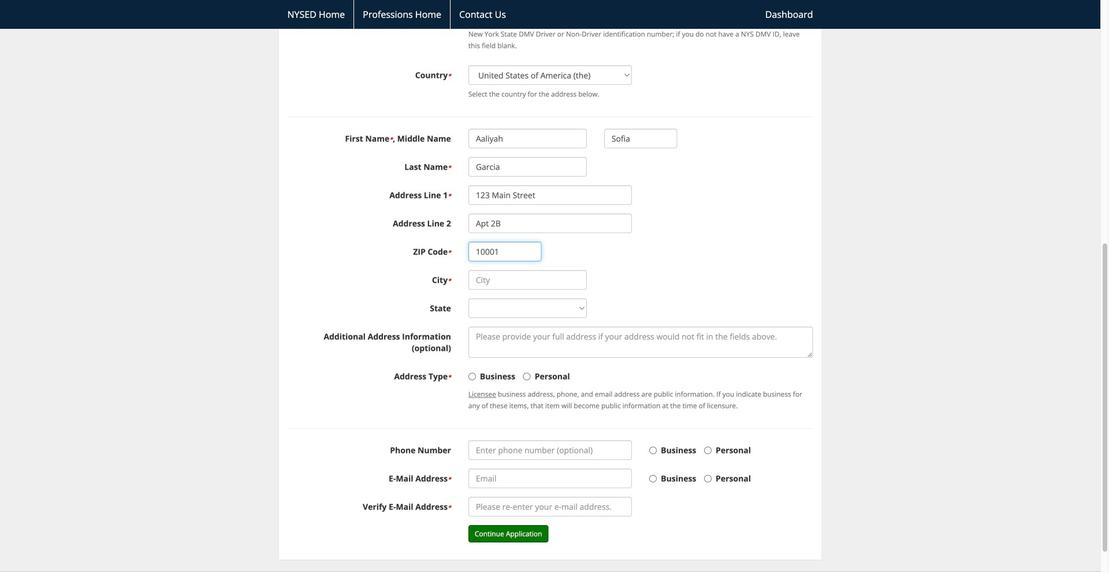 Task type: locate. For each thing, give the bounding box(es) containing it.
None radio
[[469, 373, 476, 381], [705, 447, 712, 455], [469, 373, 476, 381], [705, 447, 712, 455]]

Enter phone number (optional) text field
[[469, 441, 632, 461]]

None radio
[[523, 373, 531, 381], [650, 447, 657, 455], [650, 476, 657, 483], [705, 476, 712, 483], [523, 373, 531, 381], [650, 447, 657, 455], [650, 476, 657, 483], [705, 476, 712, 483]]

Address Line 2 text field
[[469, 214, 632, 234]]

None submit
[[469, 526, 549, 543]]

Please provide your full address if your address would not fit in the fields above. text field
[[469, 327, 813, 358]]

Middle Name text field
[[604, 129, 678, 149]]

First Name text field
[[469, 129, 587, 149]]



Task type: describe. For each thing, give the bounding box(es) containing it.
Email text field
[[469, 469, 632, 489]]

ZIP Code text field
[[469, 242, 542, 262]]

Address Line 1 text field
[[469, 186, 632, 205]]

ID text field
[[469, 5, 587, 25]]

Last Name text field
[[469, 157, 587, 177]]

Please re-enter your e-mail address. text field
[[469, 498, 632, 517]]

City text field
[[469, 271, 587, 290]]



